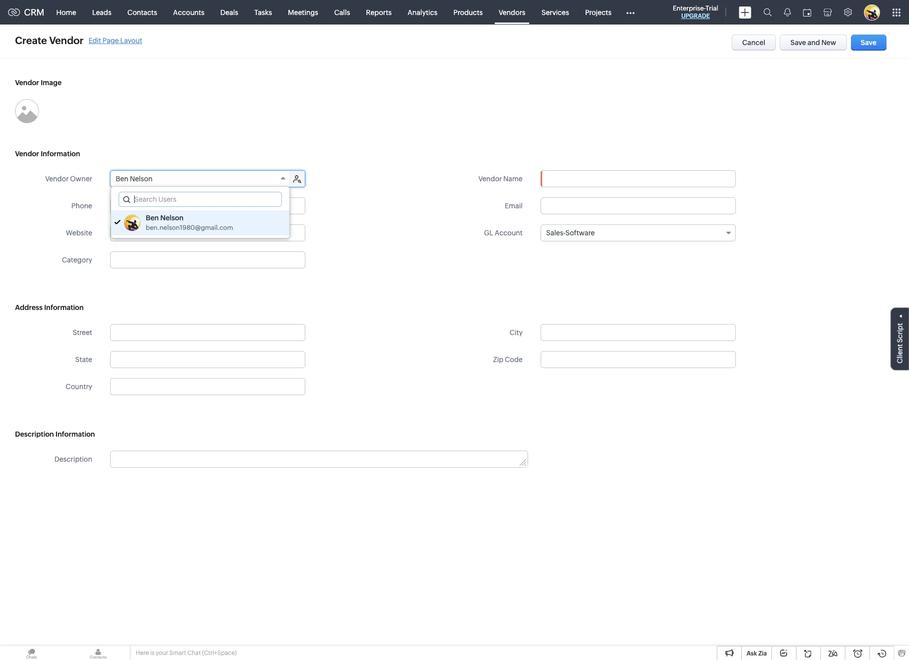 Task type: vqa. For each thing, say whether or not it's contained in the screenshot.
Campaigns
no



Task type: locate. For each thing, give the bounding box(es) containing it.
information for vendor owner
[[41, 150, 80, 158]]

chat
[[188, 650, 201, 657]]

1 vertical spatial description
[[54, 455, 92, 463]]

state
[[75, 356, 92, 364]]

2 vertical spatial information
[[55, 430, 95, 438]]

create menu image
[[739, 6, 752, 18]]

description for description information
[[15, 430, 54, 438]]

products link
[[446, 0, 491, 24]]

tasks
[[254, 8, 272, 16]]

0 vertical spatial ben
[[116, 175, 129, 183]]

enterprise-
[[673, 5, 706, 12]]

leads link
[[84, 0, 120, 24]]

ben nelson option
[[111, 210, 290, 235]]

Ben Nelson field
[[111, 171, 290, 187]]

None text field
[[541, 197, 736, 214], [110, 251, 306, 268], [110, 324, 306, 341], [110, 351, 306, 368], [541, 197, 736, 214], [110, 251, 306, 268], [110, 324, 306, 341], [110, 351, 306, 368]]

ben right the owner
[[116, 175, 129, 183]]

crm
[[24, 7, 44, 18]]

projects
[[585, 8, 612, 16]]

information up "street"
[[44, 304, 84, 312]]

1 horizontal spatial save
[[861, 39, 877, 47]]

layout
[[120, 36, 142, 44]]

2 save from the left
[[861, 39, 877, 47]]

description
[[15, 430, 54, 438], [54, 455, 92, 463]]

sales-
[[546, 229, 566, 237]]

(ctrl+space)
[[202, 650, 237, 657]]

1 horizontal spatial ben
[[146, 214, 159, 222]]

save for save
[[861, 39, 877, 47]]

ask zia
[[747, 650, 767, 657]]

vendor left the owner
[[45, 175, 69, 183]]

0 horizontal spatial description
[[15, 430, 54, 438]]

vendor
[[49, 35, 84, 46], [15, 79, 39, 87], [15, 150, 39, 158], [45, 175, 69, 183], [479, 175, 502, 183]]

search image
[[764, 8, 772, 17]]

None field
[[111, 379, 305, 395]]

create
[[15, 35, 47, 46]]

vendor for vendor image
[[15, 79, 39, 87]]

edit
[[89, 36, 101, 44]]

information down country
[[55, 430, 95, 438]]

1 vertical spatial ben
[[146, 214, 159, 222]]

contacts image
[[67, 646, 130, 660]]

nelson for ben nelson
[[130, 175, 153, 183]]

trial
[[706, 5, 719, 12]]

nelson inside field
[[130, 175, 153, 183]]

upgrade
[[682, 13, 710, 20]]

0 horizontal spatial nelson
[[130, 175, 153, 183]]

ben up ben.nelson1980@gmail.com
[[146, 214, 159, 222]]

account
[[495, 229, 523, 237]]

nelson inside ben nelson ben.nelson1980@gmail.com
[[160, 214, 184, 222]]

search element
[[758, 0, 778, 25]]

1 vertical spatial nelson
[[160, 214, 184, 222]]

client script
[[897, 323, 905, 364]]

ben
[[116, 175, 129, 183], [146, 214, 159, 222]]

crm link
[[8, 7, 44, 18]]

vendors
[[499, 8, 526, 16]]

profile element
[[858, 0, 887, 24]]

save inside "button"
[[791, 39, 807, 47]]

products
[[454, 8, 483, 16]]

nelson
[[130, 175, 153, 183], [160, 214, 184, 222]]

gl account
[[484, 229, 523, 237]]

vendor for vendor information
[[15, 150, 39, 158]]

save
[[791, 39, 807, 47], [861, 39, 877, 47]]

vendor left image
[[15, 79, 39, 87]]

ben.nelson1980@gmail.com
[[146, 224, 233, 231]]

nelson for ben nelson ben.nelson1980@gmail.com
[[160, 214, 184, 222]]

ben nelson list box
[[111, 208, 290, 238]]

information up vendor owner
[[41, 150, 80, 158]]

create vendor edit page layout
[[15, 35, 142, 46]]

signals element
[[778, 0, 797, 25]]

calls
[[334, 8, 350, 16]]

0 vertical spatial information
[[41, 150, 80, 158]]

meetings link
[[280, 0, 326, 24]]

1 save from the left
[[791, 39, 807, 47]]

0 horizontal spatial save
[[791, 39, 807, 47]]

0 vertical spatial nelson
[[130, 175, 153, 183]]

save and new button
[[780, 35, 847, 51]]

vendor left name
[[479, 175, 502, 183]]

is
[[150, 650, 155, 657]]

ben for ben nelson ben.nelson1980@gmail.com
[[146, 214, 159, 222]]

ben nelson
[[116, 175, 153, 183]]

email
[[505, 202, 523, 210]]

home link
[[48, 0, 84, 24]]

1 horizontal spatial nelson
[[160, 214, 184, 222]]

gl
[[484, 229, 494, 237]]

Search Users text field
[[119, 192, 282, 206]]

zia
[[759, 650, 767, 657]]

save inside button
[[861, 39, 877, 47]]

save for save and new
[[791, 39, 807, 47]]

0 horizontal spatial ben
[[116, 175, 129, 183]]

description for description
[[54, 455, 92, 463]]

country
[[66, 383, 92, 391]]

contacts link
[[120, 0, 165, 24]]

edit page layout link
[[89, 36, 142, 44]]

image image
[[15, 99, 39, 123]]

information
[[41, 150, 80, 158], [44, 304, 84, 312], [55, 430, 95, 438]]

1 vertical spatial information
[[44, 304, 84, 312]]

vendor down image
[[15, 150, 39, 158]]

ben inside ben nelson ben.nelson1980@gmail.com
[[146, 214, 159, 222]]

save and new
[[791, 39, 837, 47]]

description information
[[15, 430, 95, 438]]

ben inside ben nelson field
[[116, 175, 129, 183]]

calendar image
[[803, 8, 812, 16]]

save left and
[[791, 39, 807, 47]]

save down profile icon
[[861, 39, 877, 47]]

ask
[[747, 650, 757, 657]]

0 vertical spatial description
[[15, 430, 54, 438]]

here
[[136, 650, 149, 657]]

None text field
[[541, 170, 736, 187], [110, 197, 306, 214], [110, 224, 306, 241], [541, 324, 736, 341], [541, 351, 736, 368], [111, 379, 305, 395], [111, 451, 528, 467], [541, 170, 736, 187], [110, 197, 306, 214], [110, 224, 306, 241], [541, 324, 736, 341], [541, 351, 736, 368], [111, 379, 305, 395], [111, 451, 528, 467]]

1 horizontal spatial description
[[54, 455, 92, 463]]



Task type: describe. For each thing, give the bounding box(es) containing it.
client
[[897, 344, 905, 364]]

services
[[542, 8, 569, 16]]

street
[[73, 329, 92, 337]]

ben for ben nelson
[[116, 175, 129, 183]]

deals
[[221, 8, 238, 16]]

leads
[[92, 8, 111, 16]]

vendor down home
[[49, 35, 84, 46]]

projects link
[[577, 0, 620, 24]]

home
[[56, 8, 76, 16]]

save button
[[851, 35, 887, 51]]

sales-software
[[546, 229, 595, 237]]

zip code
[[493, 356, 523, 364]]

cancel button
[[732, 35, 776, 51]]

vendor information
[[15, 150, 80, 158]]

services link
[[534, 0, 577, 24]]

phone
[[71, 202, 92, 210]]

accounts link
[[165, 0, 213, 24]]

information for street
[[44, 304, 84, 312]]

address information
[[15, 304, 84, 312]]

vendor name
[[479, 175, 523, 183]]

cancel
[[743, 39, 766, 47]]

deals link
[[213, 0, 246, 24]]

city
[[510, 329, 523, 337]]

create menu element
[[733, 0, 758, 24]]

reports
[[366, 8, 392, 16]]

analytics link
[[400, 0, 446, 24]]

code
[[505, 356, 523, 364]]

vendors link
[[491, 0, 534, 24]]

analytics
[[408, 8, 438, 16]]

vendor for vendor owner
[[45, 175, 69, 183]]

address
[[15, 304, 43, 312]]

here is your smart chat (ctrl+space)
[[136, 650, 237, 657]]

owner
[[70, 175, 92, 183]]

zip
[[493, 356, 504, 364]]

contacts
[[128, 8, 157, 16]]

Sales-Software field
[[541, 224, 736, 241]]

name
[[504, 175, 523, 183]]

signals image
[[784, 8, 791, 17]]

chats image
[[0, 646, 63, 660]]

ben nelson ben.nelson1980@gmail.com
[[146, 214, 233, 231]]

vendor image
[[15, 79, 62, 87]]

accounts
[[173, 8, 205, 16]]

category
[[62, 256, 92, 264]]

website
[[66, 229, 92, 237]]

profile image
[[865, 4, 881, 20]]

vendor owner
[[45, 175, 92, 183]]

new
[[822, 39, 837, 47]]

tasks link
[[246, 0, 280, 24]]

meetings
[[288, 8, 318, 16]]

image
[[41, 79, 62, 87]]

calls link
[[326, 0, 358, 24]]

script
[[897, 323, 905, 343]]

and
[[808, 39, 821, 47]]

smart
[[169, 650, 186, 657]]

enterprise-trial upgrade
[[673, 5, 719, 20]]

page
[[103, 36, 119, 44]]

Other Modules field
[[620, 4, 641, 20]]

software
[[566, 229, 595, 237]]

vendor for vendor name
[[479, 175, 502, 183]]

reports link
[[358, 0, 400, 24]]

your
[[156, 650, 168, 657]]



